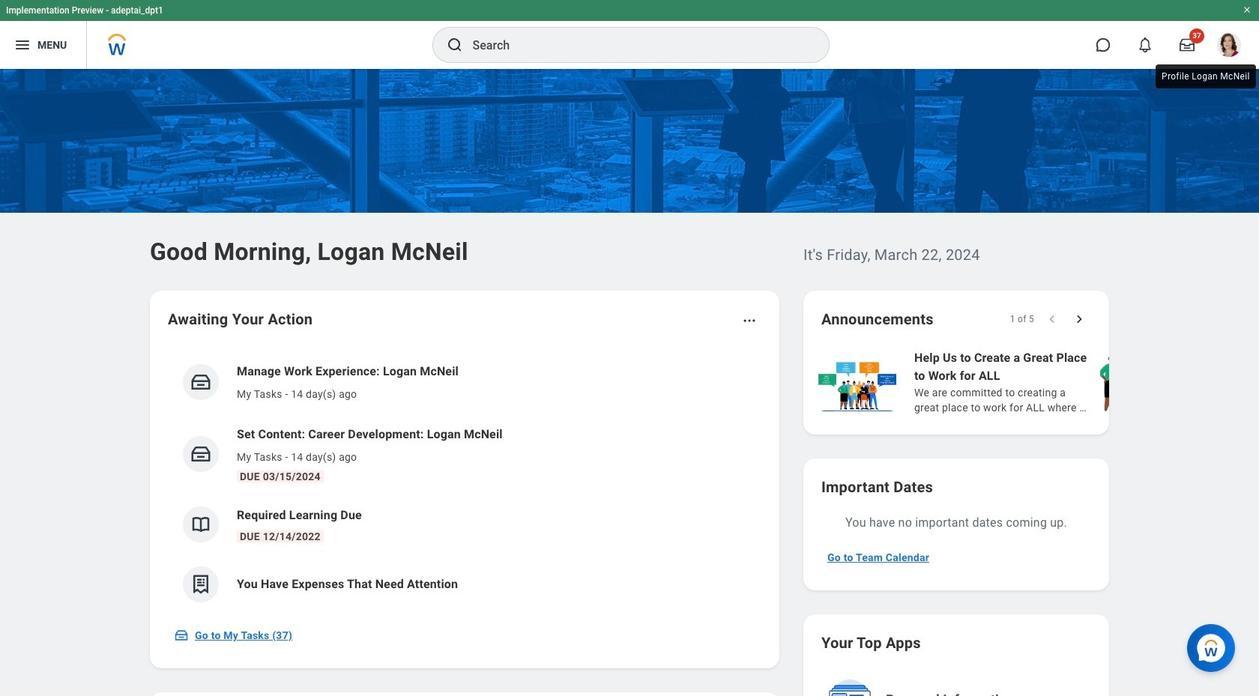 Task type: locate. For each thing, give the bounding box(es) containing it.
list
[[815, 348, 1259, 417], [168, 351, 761, 615]]

search image
[[446, 36, 464, 54]]

banner
[[0, 0, 1259, 69]]

status
[[1010, 313, 1034, 325]]

justify image
[[13, 36, 31, 54]]

profile logan mcneil image
[[1217, 33, 1241, 60]]

1 horizontal spatial inbox image
[[190, 443, 212, 465]]

0 horizontal spatial inbox image
[[174, 628, 189, 643]]

0 vertical spatial inbox image
[[190, 443, 212, 465]]

tooltip
[[1153, 61, 1259, 91]]

1 vertical spatial inbox image
[[174, 628, 189, 643]]

related actions image
[[742, 313, 757, 328]]

inbox image
[[190, 443, 212, 465], [174, 628, 189, 643]]

main content
[[0, 69, 1259, 696]]

book open image
[[190, 513, 212, 536]]

chevron right small image
[[1072, 312, 1087, 327]]

dashboard expenses image
[[190, 573, 212, 596]]



Task type: vqa. For each thing, say whether or not it's contained in the screenshot.
Details
no



Task type: describe. For each thing, give the bounding box(es) containing it.
Search Workday  search field
[[473, 28, 798, 61]]

1 horizontal spatial list
[[815, 348, 1259, 417]]

chevron left small image
[[1045, 312, 1060, 327]]

inbox large image
[[1180, 37, 1195, 52]]

close environment banner image
[[1243, 5, 1252, 14]]

inbox image
[[190, 371, 212, 393]]

0 horizontal spatial list
[[168, 351, 761, 615]]

notifications large image
[[1138, 37, 1153, 52]]

inbox image inside list
[[190, 443, 212, 465]]



